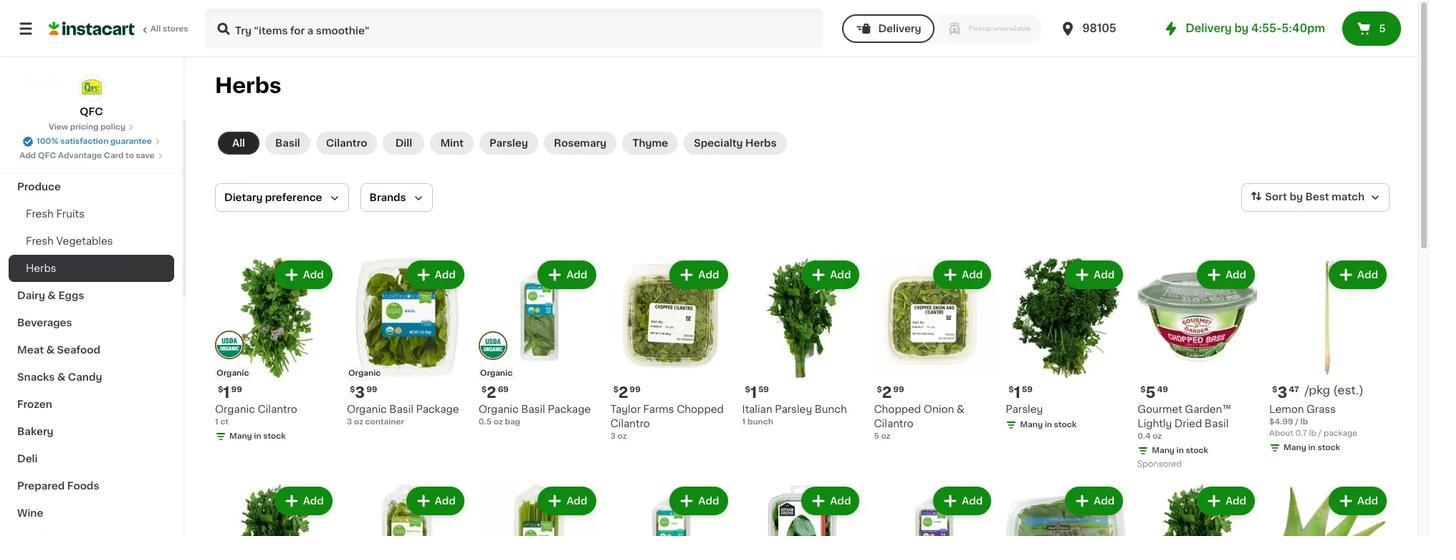 Task type: vqa. For each thing, say whether or not it's contained in the screenshot.
3 Package
yes



Task type: locate. For each thing, give the bounding box(es) containing it.
0.4
[[1138, 433, 1151, 441]]

chopped right farms
[[677, 405, 724, 415]]

/ right 0.7
[[1319, 430, 1322, 438]]

$ 2 99
[[613, 386, 641, 401], [877, 386, 904, 401]]

chopped inside taylor farms chopped cilantro 3 oz
[[677, 405, 724, 415]]

2 $ from the left
[[350, 386, 355, 394]]

2 $ 2 99 from the left
[[877, 386, 904, 401]]

sponsored badge image
[[1138, 461, 1181, 469]]

by right sort
[[1290, 192, 1303, 202]]

sort
[[1265, 192, 1288, 202]]

1 vertical spatial /
[[1319, 430, 1322, 438]]

best match
[[1306, 192, 1365, 202]]

organic
[[216, 370, 249, 378], [348, 370, 381, 378], [480, 370, 513, 378], [215, 405, 255, 415], [347, 405, 387, 415], [479, 405, 519, 415]]

bakery link
[[9, 419, 174, 446]]

taylor
[[611, 405, 641, 415]]

1 horizontal spatial 2
[[619, 386, 628, 401]]

organic up 69
[[480, 370, 513, 378]]

thanksgiving link
[[9, 146, 174, 173]]

5:40pm
[[1282, 23, 1325, 34]]

1 vertical spatial all
[[232, 138, 245, 148]]

2 fresh from the top
[[26, 237, 54, 247]]

all stores link
[[49, 9, 189, 49]]

1 horizontal spatial parsley
[[775, 405, 812, 415]]

3 down $ 3 99
[[347, 419, 352, 426]]

& left eggs
[[48, 291, 56, 301]]

1 2 from the left
[[487, 386, 497, 401]]

organic inside organic cilantro 1 ct
[[215, 405, 255, 415]]

$ for 5 oz
[[877, 386, 882, 394]]

/ up 0.7
[[1296, 419, 1299, 426]]

1 vertical spatial 5
[[1146, 386, 1156, 401]]

chopped left onion
[[874, 405, 921, 415]]

view pricing policy
[[49, 123, 126, 131]]

99 inside $ 1 99
[[231, 386, 242, 394]]

herbs link
[[9, 255, 174, 282]]

package for 3
[[416, 405, 459, 415]]

1 horizontal spatial $ 1 59
[[1009, 386, 1033, 401]]

herbs right specialty
[[745, 138, 777, 148]]

/pkg (est.)
[[1305, 385, 1364, 396]]

0 horizontal spatial $ 2 99
[[613, 386, 641, 401]]

3 inside taylor farms chopped cilantro 3 oz
[[611, 433, 616, 441]]

2 2 from the left
[[619, 386, 628, 401]]

all left stores
[[151, 25, 161, 33]]

0 vertical spatial 5
[[1379, 24, 1386, 34]]

2 up 'taylor'
[[619, 386, 628, 401]]

$ for 1 ct
[[218, 386, 223, 394]]

package
[[416, 405, 459, 415], [548, 405, 591, 415]]

wine link
[[9, 500, 174, 528]]

1 fresh from the top
[[26, 209, 54, 219]]

3 $ from the left
[[482, 386, 487, 394]]

basil inside organic basil package 0.5 oz bag
[[521, 405, 545, 415]]

& right 'meat'
[[46, 346, 55, 356]]

3 2 from the left
[[882, 386, 892, 401]]

fresh down fresh fruits at top left
[[26, 237, 54, 247]]

1 horizontal spatial chopped
[[874, 405, 921, 415]]

& left candy
[[57, 373, 66, 383]]

1 59 from the left
[[759, 386, 769, 394]]

many inside the product group
[[1152, 447, 1175, 455]]

all for all stores
[[151, 25, 161, 33]]

oz inside organic basil package 0.5 oz bag
[[494, 419, 503, 426]]

snacks & candy
[[17, 373, 102, 383]]

organic basil package 0.5 oz bag
[[479, 405, 591, 426]]

gourmet
[[1138, 405, 1183, 415]]

2 package from the left
[[548, 405, 591, 415]]

99 up container
[[366, 386, 377, 394]]

delivery by 4:55-5:40pm link
[[1163, 20, 1325, 37]]

parsley inside italian parsley bunch 1 bunch
[[775, 405, 812, 415]]

snacks & candy link
[[9, 364, 174, 391]]

delivery inside delivery by 4:55-5:40pm link
[[1186, 23, 1232, 34]]

italian
[[742, 405, 773, 415]]

$ 1 59
[[745, 386, 769, 401], [1009, 386, 1033, 401]]

0 vertical spatial qfc
[[80, 107, 103, 117]]

buy it again link
[[9, 39, 174, 67]]

2 left 69
[[487, 386, 497, 401]]

0 vertical spatial all
[[151, 25, 161, 33]]

99 inside $ 3 99
[[366, 386, 377, 394]]

0 horizontal spatial qfc
[[38, 152, 56, 160]]

2 $ 1 59 from the left
[[1009, 386, 1033, 401]]

product group containing 5
[[1138, 258, 1258, 473]]

& right onion
[[957, 405, 965, 415]]

2 for chopped onion & cilantro
[[882, 386, 892, 401]]

2 99 from the left
[[366, 386, 377, 394]]

meat
[[17, 346, 44, 356]]

49
[[1157, 386, 1168, 394]]

many
[[1020, 421, 1043, 429], [229, 433, 252, 441], [1284, 444, 1307, 452], [1152, 447, 1175, 455]]

package inside organic basil package 3 oz container
[[416, 405, 459, 415]]

dietary preference button
[[215, 184, 349, 212]]

4 $ from the left
[[613, 386, 619, 394]]

preference
[[265, 193, 322, 203]]

basil inside organic basil package 3 oz container
[[390, 405, 414, 415]]

item badge image
[[215, 332, 244, 360]]

1 horizontal spatial 5
[[1146, 386, 1156, 401]]

99 up organic cilantro 1 ct
[[231, 386, 242, 394]]

0 vertical spatial /
[[1296, 419, 1299, 426]]

$
[[218, 386, 223, 394], [350, 386, 355, 394], [482, 386, 487, 394], [613, 386, 619, 394], [745, 386, 750, 394], [877, 386, 882, 394], [1009, 386, 1014, 394], [1141, 386, 1146, 394], [1273, 386, 1278, 394]]

organic down $ 3 99
[[347, 405, 387, 415]]

0.5
[[479, 419, 492, 426]]

onion
[[924, 405, 954, 415]]

all link
[[218, 132, 260, 155]]

0 vertical spatial lb
[[1301, 419, 1308, 426]]

2 up chopped onion & cilantro 5 oz
[[882, 386, 892, 401]]

guarantee
[[110, 138, 152, 146]]

99 for chopped onion & cilantro
[[893, 386, 904, 394]]

$ 2 69
[[482, 386, 509, 401]]

garden™
[[1185, 405, 1232, 415]]

0 horizontal spatial lb
[[1301, 419, 1308, 426]]

1 $ from the left
[[218, 386, 223, 394]]

4 99 from the left
[[893, 386, 904, 394]]

delivery
[[1186, 23, 1232, 34], [878, 24, 922, 34]]

1 vertical spatial herbs
[[745, 138, 777, 148]]

oz inside organic basil package 3 oz container
[[354, 419, 363, 426]]

$ 1 99
[[218, 386, 242, 401]]

deli link
[[9, 446, 174, 473]]

3 down 'taylor'
[[611, 433, 616, 441]]

$ inside $ 1 99
[[218, 386, 223, 394]]

herbs
[[215, 75, 281, 96], [745, 138, 777, 148], [26, 264, 56, 274]]

instacart logo image
[[49, 20, 135, 37]]

5 $ from the left
[[745, 386, 750, 394]]

1 99 from the left
[[231, 386, 242, 394]]

$ inside $ 3 99
[[350, 386, 355, 394]]

fresh vegetables link
[[9, 228, 174, 255]]

0 horizontal spatial $ 1 59
[[745, 386, 769, 401]]

/
[[1296, 419, 1299, 426], [1319, 430, 1322, 438]]

0 horizontal spatial delivery
[[878, 24, 922, 34]]

oz inside taylor farms chopped cilantro 3 oz
[[618, 433, 627, 441]]

99 up 'taylor'
[[630, 386, 641, 394]]

taylor farms chopped cilantro 3 oz
[[611, 405, 724, 441]]

$3.47 per package (estimated) element
[[1270, 384, 1390, 403]]

1 horizontal spatial herbs
[[215, 75, 281, 96]]

$ 2 99 up chopped onion & cilantro 5 oz
[[877, 386, 904, 401]]

thyme
[[633, 138, 668, 148]]

None search field
[[205, 9, 824, 49]]

0 horizontal spatial 5
[[874, 433, 879, 441]]

1 chopped from the left
[[677, 405, 724, 415]]

4:55-
[[1252, 23, 1282, 34]]

1 vertical spatial qfc
[[38, 152, 56, 160]]

lb up 0.7
[[1301, 419, 1308, 426]]

organic basil package 3 oz container
[[347, 405, 459, 426]]

0 vertical spatial fresh
[[26, 209, 54, 219]]

qfc
[[80, 107, 103, 117], [38, 152, 56, 160]]

$ inside $ 5 49
[[1141, 386, 1146, 394]]

1 package from the left
[[416, 405, 459, 415]]

2 vertical spatial herbs
[[26, 264, 56, 274]]

9 $ from the left
[[1273, 386, 1278, 394]]

0 vertical spatial by
[[1235, 23, 1249, 34]]

0 horizontal spatial 2
[[487, 386, 497, 401]]

0 horizontal spatial chopped
[[677, 405, 724, 415]]

lb
[[1301, 419, 1308, 426], [1309, 430, 1317, 438]]

add qfc advantage card to save link
[[19, 151, 163, 162]]

1 horizontal spatial delivery
[[1186, 23, 1232, 34]]

package inside organic basil package 0.5 oz bag
[[548, 405, 591, 415]]

/pkg
[[1305, 385, 1331, 396]]

1
[[223, 386, 230, 401], [750, 386, 757, 401], [1014, 386, 1021, 401], [215, 419, 218, 426], [742, 419, 746, 426]]

8 $ from the left
[[1141, 386, 1146, 394]]

fresh fruits
[[26, 209, 85, 219]]

thanksgiving
[[17, 155, 86, 165]]

1 vertical spatial by
[[1290, 192, 1303, 202]]

1 horizontal spatial package
[[548, 405, 591, 415]]

view
[[49, 123, 68, 131]]

all
[[151, 25, 161, 33], [232, 138, 245, 148]]

2 horizontal spatial 2
[[882, 386, 892, 401]]

service type group
[[843, 14, 1043, 43]]

qfc logo image
[[78, 75, 105, 102]]

produce link
[[9, 173, 174, 201]]

2 horizontal spatial 5
[[1379, 24, 1386, 34]]

1 inside italian parsley bunch 1 bunch
[[742, 419, 746, 426]]

cilantro inside chopped onion & cilantro 5 oz
[[874, 419, 914, 429]]

beverages link
[[9, 310, 174, 337]]

satisfaction
[[60, 138, 108, 146]]

italian parsley bunch 1 bunch
[[742, 405, 847, 426]]

5
[[1379, 24, 1386, 34], [1146, 386, 1156, 401], [874, 433, 879, 441]]

0 horizontal spatial by
[[1235, 23, 1249, 34]]

herbs up all link at the left
[[215, 75, 281, 96]]

99 up chopped onion & cilantro 5 oz
[[893, 386, 904, 394]]

in
[[1045, 421, 1052, 429], [254, 433, 261, 441], [1309, 444, 1316, 452], [1177, 447, 1184, 455]]

buy
[[40, 48, 60, 58]]

by left 4:55-
[[1235, 23, 1249, 34]]

gourmet garden™ lightly dried basil 0.4 oz
[[1138, 405, 1232, 441]]

oz inside gourmet garden™ lightly dried basil 0.4 oz
[[1153, 433, 1162, 441]]

chopped onion & cilantro 5 oz
[[874, 405, 965, 441]]

fresh down produce
[[26, 209, 54, 219]]

add button
[[276, 262, 331, 288], [408, 262, 463, 288], [539, 262, 595, 288], [671, 262, 727, 288], [803, 262, 858, 288], [935, 262, 990, 288], [1067, 262, 1122, 288], [1199, 262, 1254, 288], [1330, 262, 1386, 288], [276, 489, 331, 515], [408, 489, 463, 515], [539, 489, 595, 515], [671, 489, 727, 515], [803, 489, 858, 515], [935, 489, 990, 515], [1067, 489, 1122, 515], [1199, 489, 1254, 515], [1330, 489, 1386, 515]]

2 59 from the left
[[1022, 386, 1033, 394]]

lb right 0.7
[[1309, 430, 1317, 438]]

1 horizontal spatial 59
[[1022, 386, 1033, 394]]

thyme link
[[623, 132, 678, 155]]

by inside "field"
[[1290, 192, 1303, 202]]

it
[[63, 48, 70, 58]]

1 horizontal spatial $ 2 99
[[877, 386, 904, 401]]

0 vertical spatial herbs
[[215, 75, 281, 96]]

0 horizontal spatial 59
[[759, 386, 769, 394]]

1 horizontal spatial lb
[[1309, 430, 1317, 438]]

chopped
[[677, 405, 724, 415], [874, 405, 921, 415]]

99 for organic cilantro
[[231, 386, 242, 394]]

1 $ 1 59 from the left
[[745, 386, 769, 401]]

oz
[[354, 419, 363, 426], [494, 419, 503, 426], [618, 433, 627, 441], [881, 433, 891, 441], [1153, 433, 1162, 441]]

basil link
[[265, 132, 310, 155]]

3 99 from the left
[[630, 386, 641, 394]]

1 horizontal spatial all
[[232, 138, 245, 148]]

99 for taylor farms chopped cilantro
[[630, 386, 641, 394]]

1 horizontal spatial by
[[1290, 192, 1303, 202]]

69
[[498, 386, 509, 394]]

fresh
[[26, 209, 54, 219], [26, 237, 54, 247]]

0 horizontal spatial /
[[1296, 419, 1299, 426]]

delivery for delivery by 4:55-5:40pm
[[1186, 23, 1232, 34]]

meat & seafood link
[[9, 337, 174, 364]]

5 inside button
[[1379, 24, 1386, 34]]

seafood
[[57, 346, 100, 356]]

$ inside $ 2 69
[[482, 386, 487, 394]]

organic up ct
[[215, 405, 255, 415]]

qfc up view pricing policy link
[[80, 107, 103, 117]]

0 horizontal spatial all
[[151, 25, 161, 33]]

product group
[[215, 258, 335, 446], [347, 258, 467, 429], [479, 258, 599, 429], [611, 258, 731, 443], [742, 258, 863, 429], [874, 258, 995, 443], [1006, 258, 1126, 434], [1138, 258, 1258, 473], [1270, 258, 1390, 457], [215, 485, 335, 537], [347, 485, 467, 537], [479, 485, 599, 537], [611, 485, 731, 537], [742, 485, 863, 537], [874, 485, 995, 537], [1006, 485, 1126, 537], [1138, 485, 1258, 537], [1270, 485, 1390, 537]]

parsley
[[490, 138, 528, 148], [775, 405, 812, 415], [1006, 405, 1043, 415]]

delivery inside delivery button
[[878, 24, 922, 34]]

6 $ from the left
[[877, 386, 882, 394]]

$ 1 59 for italian parsley bunch
[[745, 386, 769, 401]]

herbs up the dairy & eggs
[[26, 264, 56, 274]]

specialty herbs link
[[684, 132, 787, 155]]

2 vertical spatial 5
[[874, 433, 879, 441]]

foods
[[67, 482, 99, 492]]

item badge image
[[479, 332, 507, 360]]

organic down $ 2 69
[[479, 405, 519, 415]]

2 chopped from the left
[[874, 405, 921, 415]]

&
[[48, 291, 56, 301], [46, 346, 55, 356], [57, 373, 66, 383], [957, 405, 965, 415]]

0 horizontal spatial package
[[416, 405, 459, 415]]

to
[[126, 152, 134, 160]]

stores
[[163, 25, 188, 33]]

organic up $ 3 99
[[348, 370, 381, 378]]

1 vertical spatial fresh
[[26, 237, 54, 247]]

frozen link
[[9, 391, 174, 419]]

1 $ 2 99 from the left
[[613, 386, 641, 401]]

$ for 0.4 oz
[[1141, 386, 1146, 394]]

& inside 'link'
[[46, 346, 55, 356]]

all left basil link
[[232, 138, 245, 148]]

qfc down the 100%
[[38, 152, 56, 160]]

$ 2 99 up 'taylor'
[[613, 386, 641, 401]]

Best match Sort by field
[[1242, 184, 1390, 212]]

3
[[355, 386, 365, 401], [1278, 386, 1288, 401], [347, 419, 352, 426], [611, 433, 616, 441]]

organic inside organic basil package 3 oz container
[[347, 405, 387, 415]]



Task type: describe. For each thing, give the bounding box(es) containing it.
$ 3 99
[[350, 386, 377, 401]]

1 for organic cilantro
[[223, 386, 230, 401]]

oz inside chopped onion & cilantro 5 oz
[[881, 433, 891, 441]]

$ for 3 oz
[[613, 386, 619, 394]]

dairy
[[17, 291, 45, 301]]

bunch
[[815, 405, 847, 415]]

100% satisfaction guarantee button
[[22, 133, 161, 148]]

$ 2 99 for chopped
[[877, 386, 904, 401]]

1 vertical spatial lb
[[1309, 430, 1317, 438]]

98105 button
[[1060, 9, 1146, 49]]

& for dairy
[[48, 291, 56, 301]]

lists
[[40, 77, 65, 87]]

about
[[1270, 430, 1294, 438]]

grass
[[1307, 405, 1336, 415]]

lemon grass $4.99 / lb about 0.7 lb / package
[[1270, 405, 1358, 438]]

delivery by 4:55-5:40pm
[[1186, 23, 1325, 34]]

brands button
[[360, 184, 433, 212]]

99 for organic basil package
[[366, 386, 377, 394]]

$4.99
[[1270, 419, 1294, 426]]

frozen
[[17, 400, 52, 410]]

1 horizontal spatial /
[[1319, 430, 1322, 438]]

buy it again
[[40, 48, 101, 58]]

59 for parsley
[[1022, 386, 1033, 394]]

lemon
[[1270, 405, 1304, 415]]

candy
[[68, 373, 102, 383]]

3 inside organic basil package 3 oz container
[[347, 419, 352, 426]]

& for snacks
[[57, 373, 66, 383]]

meat & seafood
[[17, 346, 100, 356]]

package for 2
[[548, 405, 591, 415]]

farms
[[643, 405, 674, 415]]

0 horizontal spatial herbs
[[26, 264, 56, 274]]

all for all
[[232, 138, 245, 148]]

ct
[[220, 419, 229, 426]]

deli
[[17, 454, 38, 465]]

5 button
[[1343, 11, 1401, 46]]

cilantro link
[[316, 132, 377, 155]]

delivery for delivery
[[878, 24, 922, 34]]

prepared
[[17, 482, 65, 492]]

organic inside organic basil package 0.5 oz bag
[[479, 405, 519, 415]]

1 horizontal spatial qfc
[[80, 107, 103, 117]]

pricing
[[70, 123, 99, 131]]

snacks
[[17, 373, 55, 383]]

fresh vegetables
[[26, 237, 113, 247]]

$ for 3 oz container
[[350, 386, 355, 394]]

dietary
[[224, 193, 263, 203]]

fresh for fresh fruits
[[26, 209, 54, 219]]

59 for italian parsley bunch
[[759, 386, 769, 394]]

2 for taylor farms chopped cilantro
[[619, 386, 628, 401]]

47
[[1289, 386, 1299, 394]]

organic cilantro 1 ct
[[215, 405, 297, 426]]

prepared foods link
[[9, 473, 174, 500]]

beverages
[[17, 318, 72, 328]]

recipes link
[[9, 119, 174, 146]]

by for delivery
[[1235, 23, 1249, 34]]

dill link
[[383, 132, 425, 155]]

recipes
[[17, 128, 59, 138]]

$ for 1 bunch
[[745, 386, 750, 394]]

rosemary
[[554, 138, 607, 148]]

qfc link
[[78, 75, 105, 119]]

$ 3 47
[[1273, 386, 1299, 401]]

dairy & eggs
[[17, 291, 84, 301]]

card
[[104, 152, 124, 160]]

basil inside gourmet garden™ lightly dried basil 0.4 oz
[[1205, 419, 1229, 429]]

sort by
[[1265, 192, 1303, 202]]

1 for parsley
[[1014, 386, 1021, 401]]

by for sort
[[1290, 192, 1303, 202]]

dill
[[395, 138, 412, 148]]

view pricing policy link
[[49, 122, 134, 133]]

1 inside organic cilantro 1 ct
[[215, 419, 218, 426]]

lists link
[[9, 67, 174, 96]]

organic up $ 1 99 on the left bottom
[[216, 370, 249, 378]]

dietary preference
[[224, 193, 322, 203]]

5 inside chopped onion & cilantro 5 oz
[[874, 433, 879, 441]]

3 up organic basil package 3 oz container on the bottom of the page
[[355, 386, 365, 401]]

fresh fruits link
[[9, 201, 174, 228]]

0.7
[[1296, 430, 1307, 438]]

2 horizontal spatial parsley
[[1006, 405, 1043, 415]]

(est.)
[[1333, 385, 1364, 396]]

& inside chopped onion & cilantro 5 oz
[[957, 405, 965, 415]]

$ inside $ 3 47
[[1273, 386, 1278, 394]]

best
[[1306, 192, 1329, 202]]

vegetables
[[56, 237, 113, 247]]

again
[[72, 48, 101, 58]]

mint
[[440, 138, 464, 148]]

100% satisfaction guarantee
[[37, 138, 152, 146]]

wine
[[17, 509, 43, 519]]

98105
[[1083, 23, 1117, 34]]

policy
[[100, 123, 126, 131]]

100%
[[37, 138, 58, 146]]

& for meat
[[46, 346, 55, 356]]

mint link
[[430, 132, 474, 155]]

advantage
[[58, 152, 102, 160]]

Search field
[[206, 10, 823, 47]]

delivery button
[[843, 14, 934, 43]]

$ 5 49
[[1141, 386, 1168, 401]]

fresh for fresh vegetables
[[26, 237, 54, 247]]

bunch
[[748, 419, 773, 426]]

2 horizontal spatial herbs
[[745, 138, 777, 148]]

dried
[[1175, 419, 1202, 429]]

1 for italian parsley bunch
[[750, 386, 757, 401]]

bag
[[505, 419, 520, 426]]

$ for 0.5 oz bag
[[482, 386, 487, 394]]

specialty herbs
[[694, 138, 777, 148]]

$ 2 99 for taylor
[[613, 386, 641, 401]]

7 $ from the left
[[1009, 386, 1014, 394]]

cilantro inside taylor farms chopped cilantro 3 oz
[[611, 419, 650, 429]]

lightly
[[1138, 419, 1172, 429]]

3 left 47
[[1278, 386, 1288, 401]]

add qfc advantage card to save
[[19, 152, 155, 160]]

chopped inside chopped onion & cilantro 5 oz
[[874, 405, 921, 415]]

$ 1 59 for parsley
[[1009, 386, 1033, 401]]

package
[[1324, 430, 1358, 438]]

2 for organic basil package
[[487, 386, 497, 401]]

cilantro inside organic cilantro 1 ct
[[258, 405, 297, 415]]

dairy & eggs link
[[9, 282, 174, 310]]

cilantro inside cilantro link
[[326, 138, 367, 148]]

0 horizontal spatial parsley
[[490, 138, 528, 148]]



